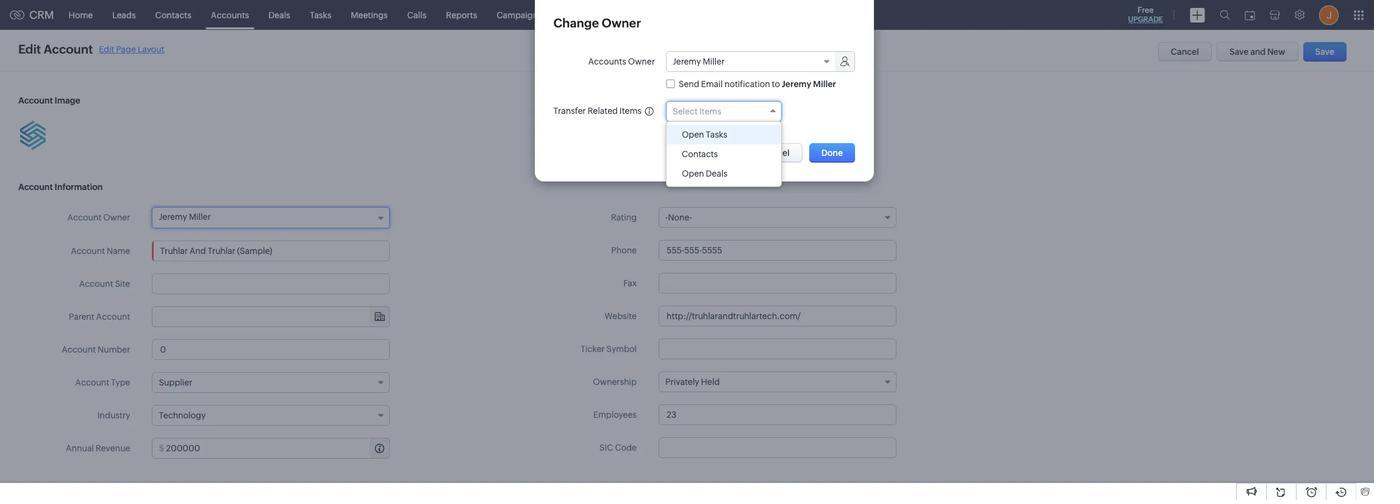 Task type: locate. For each thing, give the bounding box(es) containing it.
revenue
[[96, 444, 130, 454]]

owner for account owner
[[103, 213, 130, 223]]

done button
[[809, 143, 855, 163]]

items
[[620, 106, 642, 116]]

Jeremy Miller field
[[667, 52, 855, 71]]

1 horizontal spatial cancel button
[[1158, 42, 1212, 62]]

account for account type
[[75, 378, 109, 388]]

account image
[[18, 96, 80, 106]]

number
[[98, 345, 130, 355]]

1 horizontal spatial tasks
[[706, 130, 728, 140]]

deals down contacts option
[[706, 169, 728, 179]]

2 vertical spatial miller
[[189, 212, 211, 222]]

sic
[[599, 443, 613, 453]]

1 vertical spatial tasks
[[706, 130, 728, 140]]

0 horizontal spatial contacts
[[155, 10, 191, 20]]

accounts left 'deals' link
[[211, 10, 249, 20]]

open deals
[[682, 169, 728, 179]]

0 vertical spatial cancel button
[[1158, 42, 1212, 62]]

2 vertical spatial owner
[[103, 213, 130, 223]]

account number
[[62, 345, 130, 355]]

None field
[[666, 101, 782, 122]]

account right parent
[[96, 312, 130, 322]]

1 vertical spatial open
[[682, 169, 704, 179]]

deals
[[269, 10, 290, 20], [706, 169, 728, 179]]

1 vertical spatial contacts
[[682, 149, 718, 159]]

account
[[44, 42, 93, 56], [18, 96, 53, 106], [18, 182, 53, 192], [67, 213, 101, 223], [71, 246, 105, 256], [79, 279, 113, 289], [96, 312, 130, 322], [62, 345, 96, 355], [75, 378, 109, 388]]

accounts inside accounts link
[[211, 10, 249, 20]]

visits
[[627, 10, 648, 20]]

contacts
[[155, 10, 191, 20], [682, 149, 718, 159]]

owner
[[602, 16, 641, 30], [628, 57, 655, 66], [103, 213, 130, 223]]

edit down crm link
[[18, 42, 41, 56]]

jeremy
[[673, 57, 701, 66], [782, 79, 811, 89], [159, 212, 187, 222]]

1 horizontal spatial jeremy
[[673, 57, 701, 66]]

jeremy inside field
[[673, 57, 701, 66]]

list box
[[667, 122, 781, 187]]

1 horizontal spatial jeremy miller
[[673, 57, 725, 66]]

1 vertical spatial cancel
[[762, 148, 790, 158]]

upgrade
[[1128, 15, 1163, 24]]

reports link
[[436, 0, 487, 30]]

2 horizontal spatial jeremy
[[782, 79, 811, 89]]

free upgrade
[[1128, 5, 1163, 24]]

open
[[682, 130, 704, 140], [682, 169, 704, 179]]

sic code
[[599, 443, 637, 453]]

save right new
[[1315, 47, 1335, 57]]

1 open from the top
[[682, 130, 704, 140]]

0 vertical spatial accounts
[[211, 10, 249, 20]]

account down home "link"
[[44, 42, 93, 56]]

accounts down change owner
[[588, 57, 626, 66]]

image image
[[18, 121, 48, 150]]

0 vertical spatial jeremy miller
[[673, 57, 725, 66]]

tasks right 'deals' link
[[310, 10, 331, 20]]

account left name
[[71, 246, 105, 256]]

deals left tasks link
[[269, 10, 290, 20]]

None text field
[[152, 241, 390, 262], [659, 273, 897, 294], [659, 306, 897, 327], [152, 340, 390, 360], [659, 405, 897, 426], [152, 241, 390, 262], [659, 273, 897, 294], [659, 306, 897, 327], [152, 340, 390, 360], [659, 405, 897, 426]]

contacts link
[[146, 0, 201, 30]]

edit left page
[[99, 44, 114, 54]]

0 vertical spatial miller
[[703, 57, 725, 66]]

contacts inside option
[[682, 149, 718, 159]]

open down "select items" text box in the top of the page
[[682, 130, 704, 140]]

leads link
[[103, 0, 146, 30]]

leads
[[112, 10, 136, 20]]

2 save from the left
[[1315, 47, 1335, 57]]

account site
[[79, 279, 130, 289]]

save
[[1230, 47, 1249, 57], [1315, 47, 1335, 57]]

1 vertical spatial cancel button
[[749, 143, 803, 163]]

ticker symbol
[[581, 345, 637, 354]]

2 horizontal spatial miller
[[813, 79, 836, 89]]

0 horizontal spatial accounts
[[211, 10, 249, 20]]

annual
[[66, 444, 94, 454]]

transfer related items
[[554, 106, 642, 116]]

contacts down open tasks
[[682, 149, 718, 159]]

1 horizontal spatial cancel
[[1171, 47, 1199, 57]]

contacts option
[[667, 145, 781, 164]]

edit
[[18, 42, 41, 56], [99, 44, 114, 54]]

0 horizontal spatial deals
[[269, 10, 290, 20]]

0 vertical spatial jeremy
[[673, 57, 701, 66]]

0 horizontal spatial cancel
[[762, 148, 790, 158]]

employees
[[593, 411, 637, 420]]

1 vertical spatial owner
[[628, 57, 655, 66]]

1 horizontal spatial save
[[1315, 47, 1335, 57]]

1 horizontal spatial accounts
[[588, 57, 626, 66]]

account left type
[[75, 378, 109, 388]]

accounts for accounts owner
[[588, 57, 626, 66]]

1 horizontal spatial miller
[[703, 57, 725, 66]]

and
[[1250, 47, 1266, 57]]

jeremy miller
[[673, 57, 725, 66], [159, 212, 211, 222]]

edit page layout link
[[99, 44, 164, 54]]

meetings link
[[341, 0, 398, 30]]

1 vertical spatial accounts
[[588, 57, 626, 66]]

deals inside option
[[706, 169, 728, 179]]

0 vertical spatial open
[[682, 130, 704, 140]]

0 vertical spatial cancel
[[1171, 47, 1199, 57]]

open deals option
[[667, 164, 781, 184]]

save left and
[[1230, 47, 1249, 57]]

1 horizontal spatial contacts
[[682, 149, 718, 159]]

save for save
[[1315, 47, 1335, 57]]

owner for change owner
[[602, 16, 641, 30]]

0 vertical spatial owner
[[602, 16, 641, 30]]

related
[[588, 106, 618, 116]]

crm
[[29, 9, 54, 21]]

accounts owner
[[588, 57, 655, 66]]

contacts up "layout"
[[155, 10, 191, 20]]

None text field
[[659, 240, 897, 261], [152, 274, 390, 295], [659, 339, 897, 360], [659, 438, 897, 459], [166, 439, 389, 459], [659, 240, 897, 261], [152, 274, 390, 295], [659, 339, 897, 360], [659, 438, 897, 459], [166, 439, 389, 459]]

owner for accounts owner
[[628, 57, 655, 66]]

tasks up contacts option
[[706, 130, 728, 140]]

cancel button
[[1158, 42, 1212, 62], [749, 143, 803, 163]]

1 save from the left
[[1230, 47, 1249, 57]]

1 horizontal spatial edit
[[99, 44, 114, 54]]

0 horizontal spatial jeremy
[[159, 212, 187, 222]]

cancel
[[1171, 47, 1199, 57], [762, 148, 790, 158]]

account down information
[[67, 213, 101, 223]]

account down parent
[[62, 345, 96, 355]]

parent account
[[69, 312, 130, 322]]

open down contacts option
[[682, 169, 704, 179]]

2 open from the top
[[682, 169, 704, 179]]

meetings
[[351, 10, 388, 20]]

save and new
[[1230, 47, 1286, 57]]

0 horizontal spatial miller
[[189, 212, 211, 222]]

accounts for accounts
[[211, 10, 249, 20]]

miller
[[703, 57, 725, 66], [813, 79, 836, 89], [189, 212, 211, 222]]

page
[[116, 44, 136, 54]]

0 vertical spatial tasks
[[310, 10, 331, 20]]

1 horizontal spatial deals
[[706, 169, 728, 179]]

account for account name
[[71, 246, 105, 256]]

1 vertical spatial jeremy miller
[[159, 212, 211, 222]]

tasks
[[310, 10, 331, 20], [706, 130, 728, 140]]

0 vertical spatial deals
[[269, 10, 290, 20]]

1 vertical spatial deals
[[706, 169, 728, 179]]

accounts
[[211, 10, 249, 20], [588, 57, 626, 66]]

0 horizontal spatial cancel button
[[749, 143, 803, 163]]

account left site
[[79, 279, 113, 289]]

account left image
[[18, 96, 53, 106]]

account name
[[71, 246, 130, 256]]

0 horizontal spatial save
[[1230, 47, 1249, 57]]

cancel button down upgrade
[[1158, 42, 1212, 62]]

jeremy miller inside field
[[673, 57, 725, 66]]

cancel button up the open deals option
[[749, 143, 803, 163]]

account left information
[[18, 182, 53, 192]]

annual revenue
[[66, 444, 130, 454]]

2 vertical spatial jeremy
[[159, 212, 187, 222]]

phone
[[611, 246, 637, 256]]



Task type: vqa. For each thing, say whether or not it's contained in the screenshot.
monday,
no



Task type: describe. For each thing, give the bounding box(es) containing it.
tasks inside option
[[706, 130, 728, 140]]

miller inside field
[[703, 57, 725, 66]]

account owner
[[67, 213, 130, 223]]

home link
[[59, 0, 103, 30]]

fax
[[623, 279, 637, 289]]

account type
[[75, 378, 130, 388]]

layout
[[138, 44, 164, 54]]

ticker
[[581, 345, 605, 354]]

save button
[[1303, 42, 1347, 62]]

type
[[111, 378, 130, 388]]

save for save and new
[[1230, 47, 1249, 57]]

account for account image
[[18, 96, 53, 106]]

documents
[[562, 10, 608, 20]]

account for account information
[[18, 182, 53, 192]]

Select Items text field
[[673, 107, 764, 117]]

0 horizontal spatial edit
[[18, 42, 41, 56]]

0 vertical spatial contacts
[[155, 10, 191, 20]]

to
[[772, 79, 780, 89]]

transfer
[[554, 106, 586, 116]]

crm link
[[10, 9, 54, 21]]

notification
[[725, 79, 770, 89]]

change owner
[[554, 16, 641, 30]]

visits link
[[618, 0, 658, 30]]

done
[[821, 148, 843, 158]]

open tasks
[[682, 130, 728, 140]]

code
[[615, 443, 637, 453]]

image
[[55, 96, 80, 106]]

rating
[[611, 213, 637, 223]]

website
[[605, 312, 637, 321]]

calls link
[[398, 0, 436, 30]]

account information
[[18, 182, 103, 192]]

0 horizontal spatial jeremy miller
[[159, 212, 211, 222]]

calls
[[407, 10, 427, 20]]

campaigns link
[[487, 0, 552, 30]]

name
[[107, 246, 130, 256]]

account for account site
[[79, 279, 113, 289]]

send
[[679, 79, 699, 89]]

open for open tasks
[[682, 130, 704, 140]]

deals link
[[259, 0, 300, 30]]

send email notification to jeremy miller
[[679, 79, 836, 89]]

0 horizontal spatial tasks
[[310, 10, 331, 20]]

site
[[115, 279, 130, 289]]

tasks link
[[300, 0, 341, 30]]

new
[[1267, 47, 1286, 57]]

account for account owner
[[67, 213, 101, 223]]

open for open deals
[[682, 169, 704, 179]]

edit account edit page layout
[[18, 42, 164, 56]]

symbol
[[606, 345, 637, 354]]

documents link
[[552, 0, 618, 30]]

parent
[[69, 312, 94, 322]]

campaigns
[[497, 10, 542, 20]]

ownership
[[593, 378, 637, 387]]

email
[[701, 79, 723, 89]]

list box containing open tasks
[[667, 122, 781, 187]]

edit inside edit account edit page layout
[[99, 44, 114, 54]]

1 vertical spatial jeremy
[[782, 79, 811, 89]]

accounts link
[[201, 0, 259, 30]]

information
[[55, 182, 103, 192]]

industry
[[97, 411, 130, 421]]

account for account number
[[62, 345, 96, 355]]

1 vertical spatial miller
[[813, 79, 836, 89]]

open tasks option
[[667, 125, 781, 145]]

reports
[[446, 10, 477, 20]]

home
[[69, 10, 93, 20]]

save and new button
[[1217, 42, 1298, 62]]

change
[[554, 16, 599, 30]]

free
[[1138, 5, 1154, 15]]



